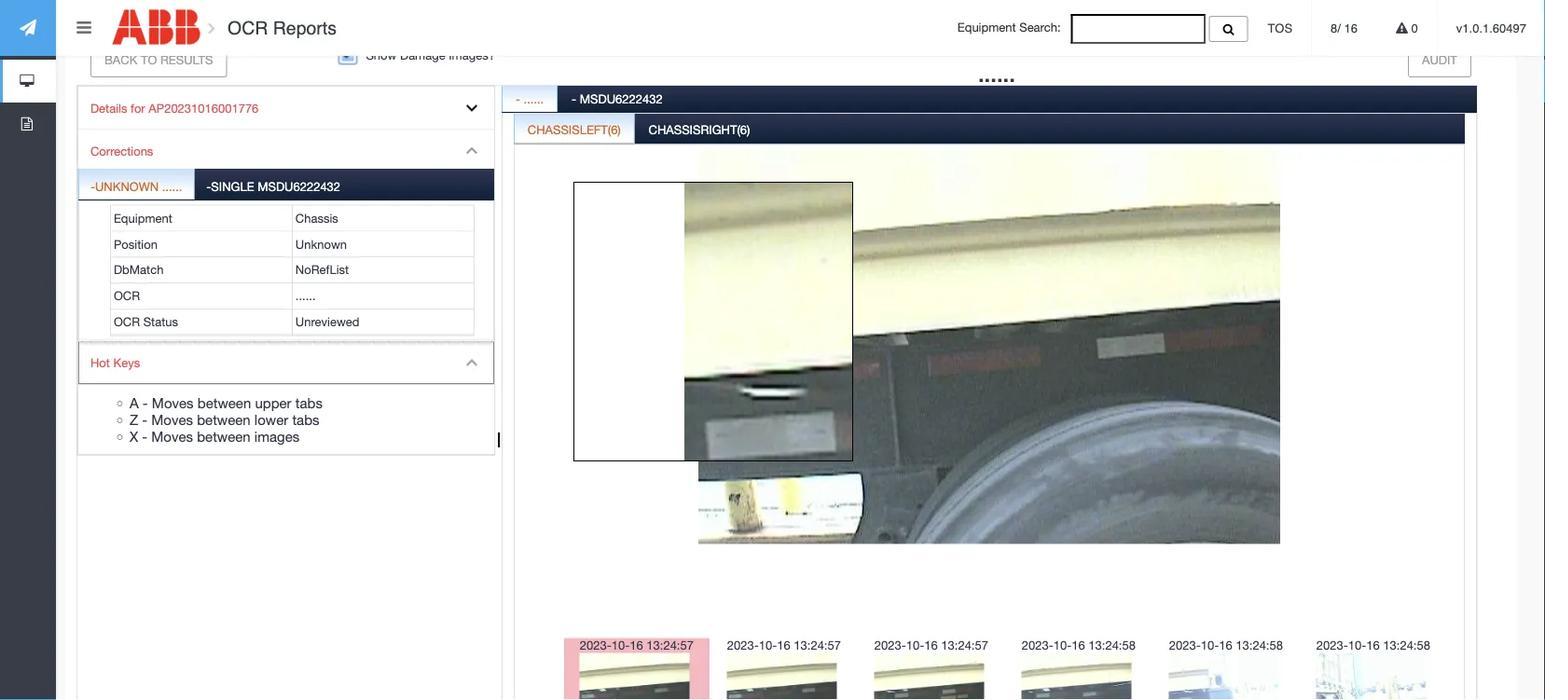 Task type: locate. For each thing, give the bounding box(es) containing it.
equipment inside menu
[[114, 211, 172, 225]]

moves
[[152, 395, 194, 411], [151, 411, 193, 428], [151, 428, 193, 445]]

2023-10-16 13:24:57
[[580, 639, 694, 653], [727, 639, 841, 653], [875, 639, 989, 653]]

- msdu6222432
[[572, 91, 663, 106]]

details for ap20231016001776 link
[[78, 87, 494, 130]]

2 13:24:58 from the left
[[1236, 639, 1284, 653]]

chassisleft(6)
[[528, 123, 621, 137]]

6 2023- from the left
[[1317, 639, 1349, 653]]

16
[[1345, 21, 1358, 35], [630, 639, 643, 653], [777, 639, 791, 653], [925, 639, 938, 653], [1072, 639, 1086, 653], [1220, 639, 1233, 653], [1367, 639, 1380, 653]]

None field
[[1071, 14, 1206, 44]]

msdu6222432 up the chassisleft(6)
[[580, 91, 663, 106]]

2 vertical spatial ocr
[[114, 315, 140, 329]]

- right x
[[142, 428, 148, 445]]

msdu6222432
[[580, 91, 663, 106], [258, 179, 341, 193]]

reports link
[[130, 7, 212, 45]]

-single msdu6222432 link
[[195, 169, 352, 200]]

reports up back to results
[[143, 17, 199, 31]]

0 vertical spatial moves
[[152, 395, 194, 411]]

- right -unknown ......
[[206, 179, 211, 193]]

1 horizontal spatial reports
[[273, 17, 337, 38]]

between left images
[[197, 428, 251, 445]]

unknown down corrections
[[95, 179, 159, 193]]

ocr
[[228, 17, 268, 38], [114, 289, 140, 303], [114, 315, 140, 329]]

1 10- from the left
[[612, 639, 630, 653]]

moves right z
[[151, 411, 193, 428]]

0 vertical spatial tabs
[[296, 395, 323, 411]]

2023-10-16 13:24:58
[[1022, 639, 1136, 653], [1170, 639, 1284, 653], [1317, 639, 1431, 653]]

2023-
[[580, 639, 612, 653], [727, 639, 759, 653], [875, 639, 907, 653], [1022, 639, 1054, 653], [1170, 639, 1201, 653], [1317, 639, 1349, 653]]

row group
[[111, 206, 474, 336]]

-single msdu6222432
[[206, 179, 341, 193]]

...... left single
[[162, 179, 182, 193]]

a
[[130, 395, 139, 411]]

0 horizontal spatial msdu6222432
[[258, 179, 341, 193]]

ocr right reports link
[[228, 17, 268, 38]]

2 vertical spatial between
[[197, 428, 251, 445]]

3 moves from the top
[[151, 428, 193, 445]]

details
[[90, 101, 127, 115]]

1 horizontal spatial 13:24:58
[[1236, 639, 1284, 653]]

tos button
[[1250, 0, 1312, 56]]

msdu6222432 up chassis
[[258, 179, 341, 193]]

equipment left search:
[[958, 20, 1017, 35]]

......
[[979, 60, 1016, 87], [524, 91, 544, 106], [162, 179, 182, 193], [296, 289, 316, 303]]

0 button
[[1378, 0, 1437, 56]]

menu
[[77, 86, 495, 456]]

2 vertical spatial moves
[[151, 428, 193, 445]]

equipment for equipment
[[114, 211, 172, 225]]

2 moves from the top
[[151, 411, 193, 428]]

navigation
[[0, 0, 56, 146]]

msdu6222432 inside menu
[[258, 179, 341, 193]]

0 vertical spatial unknown
[[95, 179, 159, 193]]

tab list containing -unknown ......
[[78, 169, 494, 341]]

to
[[141, 53, 157, 67]]

1 horizontal spatial 13:24:57
[[794, 639, 841, 653]]

8/ 16
[[1331, 21, 1358, 35]]

tabs up images
[[292, 411, 320, 428]]

row group inside menu item
[[111, 206, 474, 336]]

1 horizontal spatial equipment
[[958, 20, 1017, 35]]

for
[[131, 101, 145, 115]]

1 horizontal spatial msdu6222432
[[580, 91, 663, 106]]

results
[[160, 53, 213, 67]]

ocr status
[[114, 315, 178, 329]]

menu item
[[78, 130, 494, 342], [78, 342, 494, 455]]

1 horizontal spatial unknown
[[296, 237, 347, 251]]

2 horizontal spatial 13:24:57
[[942, 639, 989, 653]]

...... up the chassisleft(6)
[[524, 91, 544, 106]]

dbmatch
[[114, 263, 164, 277]]

0 horizontal spatial 13:24:58
[[1089, 639, 1136, 653]]

0 horizontal spatial 2023-10-16 13:24:58
[[1022, 639, 1136, 653]]

chassisright(6)
[[649, 123, 750, 137]]

1 horizontal spatial 2023-10-16 13:24:58
[[1170, 639, 1284, 653]]

tab list inside menu
[[78, 169, 494, 341]]

13:24:58
[[1089, 639, 1136, 653], [1236, 639, 1284, 653], [1384, 639, 1431, 653]]

equipment
[[958, 20, 1017, 35], [114, 211, 172, 225]]

moves right a
[[152, 395, 194, 411]]

13:24:57
[[647, 639, 694, 653], [794, 639, 841, 653], [942, 639, 989, 653]]

unknown up noreflist
[[296, 237, 347, 251]]

0 horizontal spatial unknown
[[95, 179, 159, 193]]

2 2023-10-16 13:24:58 from the left
[[1170, 639, 1284, 653]]

chassis
[[296, 211, 338, 225]]

10-
[[612, 639, 630, 653], [759, 639, 777, 653], [907, 639, 925, 653], [1054, 639, 1072, 653], [1201, 639, 1220, 653], [1349, 639, 1367, 653]]

row group containing equipment
[[111, 206, 474, 336]]

- ......
[[516, 91, 544, 106]]

1 menu item from the top
[[78, 130, 494, 342]]

keys
[[113, 356, 140, 370]]

1 vertical spatial msdu6222432
[[258, 179, 341, 193]]

z
[[130, 411, 138, 428]]

search image
[[1223, 23, 1235, 35]]

0
[[1409, 21, 1419, 35]]

between
[[198, 395, 251, 411], [197, 411, 251, 428], [197, 428, 251, 445]]

tabs
[[296, 395, 323, 411], [292, 411, 320, 428]]

1 vertical spatial tabs
[[292, 411, 320, 428]]

3 between from the top
[[197, 428, 251, 445]]

chassisleft(6) link
[[515, 113, 634, 151]]

details for ap20231016001776
[[90, 101, 259, 115]]

2 menu item from the top
[[78, 342, 494, 455]]

- right z
[[142, 411, 148, 428]]

0 vertical spatial ocr
[[228, 17, 268, 38]]

reports
[[143, 17, 199, 31], [273, 17, 337, 38]]

- ...... link
[[503, 81, 557, 119]]

6 10- from the left
[[1349, 639, 1367, 653]]

0 vertical spatial equipment
[[958, 20, 1017, 35]]

reports up details for ap20231016001776 link
[[273, 17, 337, 38]]

1 vertical spatial moves
[[151, 411, 193, 428]]

moves right x
[[151, 428, 193, 445]]

back to results
[[104, 53, 213, 67]]

ocr for ocr status
[[114, 315, 140, 329]]

4 10- from the left
[[1054, 639, 1072, 653]]

show damage images?
[[366, 47, 495, 62]]

- down corrections
[[90, 179, 95, 193]]

1 reports from the left
[[143, 17, 199, 31]]

tabs right upper
[[296, 395, 323, 411]]

menu containing a - moves between upper tabs
[[77, 86, 495, 456]]

2 horizontal spatial 2023-10-16 13:24:57
[[875, 639, 989, 653]]

0 horizontal spatial 13:24:57
[[647, 639, 694, 653]]

- up the chassisleft(6)
[[572, 91, 577, 106]]

chassisright(6) link
[[636, 113, 763, 151]]

0 horizontal spatial 2023-10-16 13:24:57
[[580, 639, 694, 653]]

back
[[104, 53, 137, 67]]

unknown inside "-unknown ......" link
[[95, 179, 159, 193]]

images
[[255, 428, 300, 445]]

1 vertical spatial equipment
[[114, 211, 172, 225]]

v1.0.1.60497
[[1457, 21, 1527, 35]]

ocr down the dbmatch
[[114, 289, 140, 303]]

tab list
[[502, 81, 1478, 701], [514, 113, 1466, 701], [78, 169, 494, 341]]

1 vertical spatial between
[[197, 411, 251, 428]]

-
[[516, 91, 521, 106], [572, 91, 577, 106], [90, 179, 95, 193], [206, 179, 211, 193], [143, 395, 148, 411], [142, 411, 148, 428], [142, 428, 148, 445]]

0 vertical spatial between
[[198, 395, 251, 411]]

a - moves between upper tabs z - moves between lower tabs x - moves between images
[[130, 395, 323, 445]]

0 horizontal spatial reports
[[143, 17, 199, 31]]

between left lower
[[197, 411, 251, 428]]

1 horizontal spatial 2023-10-16 13:24:57
[[727, 639, 841, 653]]

1 2023- from the left
[[580, 639, 612, 653]]

2 horizontal spatial 2023-10-16 13:24:58
[[1317, 639, 1431, 653]]

1 2023-10-16 13:24:57 from the left
[[580, 639, 694, 653]]

menu inside ...... tab list
[[77, 86, 495, 456]]

3 2023- from the left
[[875, 639, 907, 653]]

ap20231016001776
[[149, 101, 259, 115]]

home
[[79, 17, 115, 31]]

2 2023- from the left
[[727, 639, 759, 653]]

unknown
[[95, 179, 159, 193], [296, 237, 347, 251]]

2 reports from the left
[[273, 17, 337, 38]]

between left upper
[[198, 395, 251, 411]]

tos
[[1268, 21, 1293, 35]]

0 horizontal spatial equipment
[[114, 211, 172, 225]]

ocr left status
[[114, 315, 140, 329]]

1 vertical spatial ocr
[[114, 289, 140, 303]]

2 between from the top
[[197, 411, 251, 428]]

2 horizontal spatial 13:24:58
[[1384, 639, 1431, 653]]

- up chassisleft(6) link
[[516, 91, 521, 106]]

equipment up position
[[114, 211, 172, 225]]

corrections link
[[78, 130, 494, 173]]

3 2023-10-16 13:24:58 from the left
[[1317, 639, 1431, 653]]



Task type: vqa. For each thing, say whether or not it's contained in the screenshot.
-Single MSDU6222432
yes



Task type: describe. For each thing, give the bounding box(es) containing it.
hot
[[90, 356, 110, 370]]

5 10- from the left
[[1201, 639, 1220, 653]]

position
[[114, 237, 158, 251]]

tab list containing chassisleft(6)
[[514, 113, 1466, 701]]

16 inside dropdown button
[[1345, 21, 1358, 35]]

3 10- from the left
[[907, 639, 925, 653]]

...... tab list
[[62, 7, 1518, 701]]

1 between from the top
[[198, 395, 251, 411]]

1 13:24:57 from the left
[[647, 639, 694, 653]]

equipment for equipment search:
[[958, 20, 1017, 35]]

- inside '- msdu6222432' link
[[572, 91, 577, 106]]

5 2023- from the left
[[1170, 639, 1201, 653]]

home link
[[66, 7, 128, 45]]

damage
[[400, 47, 446, 62]]

-unknown ...... link
[[79, 169, 193, 200]]

1 2023-10-16 13:24:58 from the left
[[1022, 639, 1136, 653]]

- inside "-unknown ......" link
[[90, 179, 95, 193]]

tab list containing - ......
[[502, 81, 1478, 701]]

- inside - ...... link
[[516, 91, 521, 106]]

menu item containing corrections
[[78, 130, 494, 342]]

8/ 16 button
[[1313, 0, 1377, 56]]

1 vertical spatial unknown
[[296, 237, 347, 251]]

- msdu6222432 link
[[559, 81, 676, 119]]

v1.0.1.60497 button
[[1438, 0, 1546, 56]]

0 vertical spatial msdu6222432
[[580, 91, 663, 106]]

hot keys
[[90, 356, 140, 370]]

reports inside reports link
[[143, 17, 199, 31]]

noreflist
[[296, 263, 349, 277]]

4 2023- from the left
[[1022, 639, 1054, 653]]

x
[[130, 428, 138, 445]]

status
[[143, 315, 178, 329]]

warning image
[[1397, 22, 1409, 34]]

...... inside "-unknown ......" link
[[162, 179, 182, 193]]

...... down noreflist
[[296, 289, 316, 303]]

...... inside - ...... link
[[524, 91, 544, 106]]

audit button
[[1409, 43, 1472, 77]]

3 2023-10-16 13:24:57 from the left
[[875, 639, 989, 653]]

bars image
[[77, 19, 91, 36]]

2 13:24:57 from the left
[[794, 639, 841, 653]]

ocr reports
[[223, 17, 337, 38]]

- right a
[[143, 395, 148, 411]]

menu item containing a - moves between upper tabs
[[78, 342, 494, 455]]

ocr for ocr reports
[[228, 17, 268, 38]]

equipment search:
[[958, 20, 1071, 35]]

8/
[[1331, 21, 1341, 35]]

show
[[366, 47, 397, 62]]

2 10- from the left
[[759, 639, 777, 653]]

back to results button
[[90, 43, 227, 77]]

- inside -single msdu6222432 link
[[206, 179, 211, 193]]

images?
[[449, 47, 495, 62]]

search:
[[1020, 20, 1061, 35]]

upper
[[255, 395, 292, 411]]

unreviewed
[[296, 315, 360, 329]]

3 13:24:57 from the left
[[942, 639, 989, 653]]

2 2023-10-16 13:24:57 from the left
[[727, 639, 841, 653]]

corrections
[[90, 144, 153, 158]]

hot keys link
[[78, 342, 494, 385]]

1 13:24:58 from the left
[[1089, 639, 1136, 653]]

...... down the equipment search:
[[979, 60, 1016, 87]]

lower
[[255, 411, 288, 428]]

single
[[211, 179, 254, 193]]

3 13:24:58 from the left
[[1384, 639, 1431, 653]]

audit
[[1423, 53, 1458, 67]]

-unknown ......
[[90, 179, 182, 193]]

1 moves from the top
[[152, 395, 194, 411]]

ocr for ocr
[[114, 289, 140, 303]]



